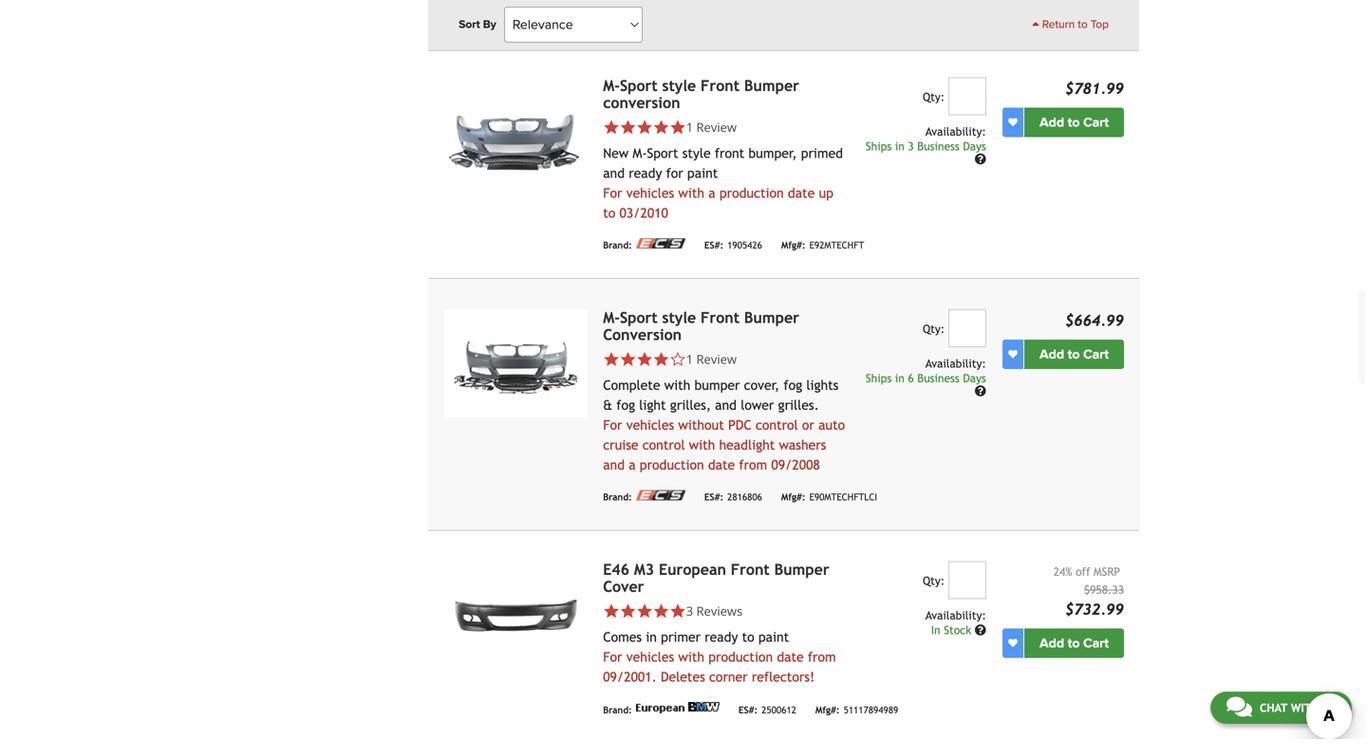Task type: locate. For each thing, give the bounding box(es) containing it.
2 vertical spatial and
[[603, 458, 625, 473]]

0 vertical spatial add to cart
[[1040, 114, 1109, 131]]

or
[[803, 418, 815, 433]]

0 vertical spatial qty:
[[923, 90, 945, 103]]

from inside "complete with bumper cover, fog lights & fog light grilles, and lower grilles. for vehicles without pdc control or auto cruise control with headlight washers and a production date from 09/2008"
[[739, 458, 768, 473]]

add to cart button down $781.99
[[1025, 108, 1125, 137]]

0 vertical spatial ships
[[866, 140, 892, 153]]

control down lower
[[756, 418, 799, 433]]

question circle image down ships in 3 business days
[[975, 153, 987, 165]]

2 review from the top
[[697, 351, 737, 368]]

lights
[[807, 378, 839, 393]]

1 horizontal spatial ready
[[705, 630, 738, 645]]

review
[[697, 119, 737, 136], [697, 351, 737, 368]]

1 vertical spatial date
[[708, 458, 735, 473]]

bumper inside m-sport style front bumper conversion
[[745, 309, 800, 327]]

1 vertical spatial 1 review
[[686, 351, 737, 368]]

front up front
[[701, 77, 740, 94]]

availability: up ships in 3 business days
[[926, 125, 987, 138]]

brand:
[[603, 8, 632, 19], [603, 240, 632, 251], [603, 492, 632, 503], [603, 705, 632, 716]]

fog right the & in the bottom left of the page
[[617, 398, 635, 413]]

1 vertical spatial cart
[[1084, 347, 1109, 363]]

in for m-sport style front bumper conversion
[[896, 140, 905, 153]]

1 vertical spatial add to cart
[[1040, 347, 1109, 363]]

2 vertical spatial vehicles
[[627, 650, 675, 665]]

days
[[963, 140, 987, 153], [963, 372, 987, 385]]

2 vertical spatial front
[[731, 561, 770, 579]]

2 ships from the top
[[866, 372, 892, 385]]

qty: up ships in 6 business days
[[923, 322, 945, 336]]

0 vertical spatial add to cart button
[[1025, 108, 1125, 137]]

add
[[1040, 114, 1065, 131], [1040, 347, 1065, 363], [1040, 636, 1065, 652]]

e46
[[603, 561, 630, 579]]

24%
[[1054, 566, 1073, 579]]

2 vertical spatial m-
[[603, 309, 620, 327]]

vehicles inside "complete with bumper cover, fog lights & fog light grilles, and lower grilles. for vehicles without pdc control or auto cruise control with headlight washers and a production date from 09/2008"
[[627, 418, 675, 433]]

ready left for
[[629, 166, 662, 181]]

1
[[686, 119, 694, 136], [686, 351, 694, 368]]

date inside "complete with bumper cover, fog lights & fog light grilles, and lower grilles. for vehicles without pdc control or auto cruise control with headlight washers and a production date from 09/2008"
[[708, 458, 735, 473]]

2 vertical spatial add
[[1040, 636, 1065, 652]]

1 add from the top
[[1040, 114, 1065, 131]]

ships for m-sport style front bumper conversion
[[866, 372, 892, 385]]

vehicles inside the comes in primer ready to paint for vehicles with production date from 09/2001. deletes corner reflectors!
[[627, 650, 675, 665]]

sort by
[[459, 18, 497, 31]]

0 vertical spatial availability:
[[926, 125, 987, 138]]

0 vertical spatial 1 review
[[686, 119, 737, 136]]

for inside "new m-sport style front bumper, primed and ready for paint for vehicles with a production date up to 03/2010"
[[603, 186, 623, 201]]

bumper up cover,
[[745, 309, 800, 327]]

qty: for $664.99
[[923, 322, 945, 336]]

sport up new
[[620, 77, 658, 94]]

1 vertical spatial sport
[[647, 146, 679, 161]]

vehicles down light
[[627, 418, 675, 433]]

m- inside m-sport style front bumper conversion
[[603, 77, 620, 94]]

to left 03/2010
[[603, 206, 616, 221]]

0 vertical spatial fog
[[784, 378, 803, 393]]

1 1 from the top
[[686, 119, 694, 136]]

qty: up ships in 3 business days
[[923, 90, 945, 103]]

2 vertical spatial qty:
[[923, 575, 945, 588]]

3 ecs - corporate logo image from the top
[[636, 490, 686, 501]]

0 vertical spatial paint
[[688, 166, 718, 181]]

and down new
[[603, 166, 625, 181]]

1 horizontal spatial a
[[709, 186, 716, 201]]

es#: 1905426
[[705, 240, 763, 251]]

ecs - corporate logo image up m-sport style front bumper conversion link
[[636, 6, 686, 17]]

1 review from the top
[[697, 119, 737, 136]]

2 vertical spatial es#:
[[739, 705, 758, 716]]

ecs - corporate logo image
[[636, 6, 686, 17], [636, 238, 686, 249], [636, 490, 686, 501]]

question circle image right stock on the right
[[975, 625, 987, 636]]

2 vertical spatial add to cart button
[[1025, 629, 1125, 659]]

to down "reviews"
[[742, 630, 755, 645]]

1 add to cart from the top
[[1040, 114, 1109, 131]]

bumper,
[[749, 146, 797, 161]]

None number field
[[949, 77, 987, 115], [949, 310, 987, 348], [949, 562, 987, 600], [949, 77, 987, 115], [949, 310, 987, 348], [949, 562, 987, 600]]

1 vertical spatial bumper
[[745, 309, 800, 327]]

2 vertical spatial mfg#:
[[816, 705, 840, 716]]

1 vertical spatial production
[[640, 458, 704, 473]]

review up the bumper
[[697, 351, 737, 368]]

0 horizontal spatial control
[[643, 438, 685, 453]]

0 horizontal spatial from
[[739, 458, 768, 473]]

complete
[[603, 378, 661, 393]]

0 vertical spatial a
[[709, 186, 716, 201]]

2 add from the top
[[1040, 347, 1065, 363]]

0 vertical spatial bumper
[[745, 77, 800, 94]]

add to cart button
[[1025, 108, 1125, 137], [1025, 340, 1125, 369], [1025, 629, 1125, 659]]

2 add to wish list image from the top
[[1009, 639, 1018, 649]]

m- for m-sport style front bumper conversion
[[603, 77, 620, 94]]

style inside "new m-sport style front bumper, primed and ready for paint for vehicles with a production date up to 03/2010"
[[683, 146, 711, 161]]

headlight
[[720, 438, 775, 453]]

and down cruise
[[603, 458, 625, 473]]

2 vertical spatial cart
[[1084, 636, 1109, 652]]

0 vertical spatial add to wish list image
[[1009, 118, 1018, 127]]

comments image
[[1227, 696, 1253, 719]]

0 vertical spatial business
[[918, 140, 960, 153]]

0 vertical spatial es#:
[[705, 240, 724, 251]]

1 horizontal spatial paint
[[759, 630, 790, 645]]

a
[[709, 186, 716, 201], [629, 458, 636, 473]]

2 add to cart button from the top
[[1025, 340, 1125, 369]]

3 for from the top
[[603, 650, 623, 665]]

with left us
[[1291, 702, 1319, 715]]

for down the & in the bottom left of the page
[[603, 418, 623, 433]]

with down without
[[689, 438, 716, 453]]

add to cart down $732.99
[[1040, 636, 1109, 652]]

1 vertical spatial add to cart button
[[1025, 340, 1125, 369]]

style inside m-sport style front bumper conversion
[[663, 309, 696, 327]]

cover,
[[744, 378, 780, 393]]

0 vertical spatial from
[[739, 458, 768, 473]]

e46 m3 european front bumper cover link
[[603, 561, 830, 596]]

1 vertical spatial business
[[918, 372, 960, 385]]

add to cart down $781.99
[[1040, 114, 1109, 131]]

from down headlight
[[739, 458, 768, 473]]

m3
[[634, 561, 655, 579]]

to
[[1078, 18, 1088, 31], [1068, 114, 1080, 131], [603, 206, 616, 221], [1068, 347, 1080, 363], [742, 630, 755, 645], [1068, 636, 1080, 652]]

in right the comes
[[646, 630, 657, 645]]

1 vertical spatial and
[[715, 398, 737, 413]]

a inside "new m-sport style front bumper, primed and ready for paint for vehicles with a production date up to 03/2010"
[[709, 186, 716, 201]]

1 vertical spatial for
[[603, 418, 623, 433]]

production inside the comes in primer ready to paint for vehicles with production date from 09/2001. deletes corner reflectors!
[[709, 650, 773, 665]]

2 vertical spatial availability:
[[926, 609, 987, 623]]

days for $664.99
[[963, 372, 987, 385]]

sport up for
[[647, 146, 679, 161]]

0 vertical spatial mfg#:
[[782, 240, 806, 251]]

light
[[639, 398, 666, 413]]

1 review
[[686, 119, 737, 136], [686, 351, 737, 368]]

1 1 review from the top
[[686, 119, 737, 136]]

2 for from the top
[[603, 418, 623, 433]]

1 vertical spatial control
[[643, 438, 685, 453]]

1 vertical spatial a
[[629, 458, 636, 473]]

2 vertical spatial for
[[603, 650, 623, 665]]

question circle image
[[975, 153, 987, 165], [975, 625, 987, 636]]

0 vertical spatial for
[[603, 186, 623, 201]]

production
[[720, 186, 784, 201], [640, 458, 704, 473], [709, 650, 773, 665]]

2 vertical spatial sport
[[620, 309, 658, 327]]

1 vertical spatial m-
[[633, 146, 647, 161]]

mfg#: 51117894989
[[816, 705, 899, 716]]

1905426
[[728, 240, 763, 251]]

1 vertical spatial add to wish list image
[[1009, 639, 1018, 649]]

1 for from the top
[[603, 186, 623, 201]]

mfg#: for e46 m3 european front bumper cover
[[816, 705, 840, 716]]

vehicles up 03/2010
[[627, 186, 675, 201]]

sort
[[459, 18, 480, 31]]

review up front
[[697, 119, 737, 136]]

sport inside m-sport style front bumper conversion
[[620, 309, 658, 327]]

1 for conversion
[[686, 119, 694, 136]]

star image inside 3 reviews link
[[670, 604, 686, 620]]

bumper for m-sport style front bumper conversion
[[745, 309, 800, 327]]

paint inside the comes in primer ready to paint for vehicles with production date from 09/2001. deletes corner reflectors!
[[759, 630, 790, 645]]

style
[[663, 77, 696, 94], [683, 146, 711, 161], [663, 309, 696, 327]]

with inside the 'chat with us' link
[[1291, 702, 1319, 715]]

with up 'deletes'
[[679, 650, 705, 665]]

0 horizontal spatial ready
[[629, 166, 662, 181]]

0 vertical spatial control
[[756, 418, 799, 433]]

brand: down 03/2010
[[603, 240, 632, 251]]

3 vehicles from the top
[[627, 650, 675, 665]]

ships for m-sport style front bumper conversion
[[866, 140, 892, 153]]

m- right new
[[633, 146, 647, 161]]

0 vertical spatial front
[[701, 77, 740, 94]]

ready
[[629, 166, 662, 181], [705, 630, 738, 645]]

ships
[[866, 140, 892, 153], [866, 372, 892, 385]]

0 horizontal spatial a
[[629, 458, 636, 473]]

ready down "reviews"
[[705, 630, 738, 645]]

production down bumper,
[[720, 186, 784, 201]]

0 vertical spatial ecs - corporate logo image
[[636, 6, 686, 17]]

for inside the comes in primer ready to paint for vehicles with production date from 09/2001. deletes corner reflectors!
[[603, 650, 623, 665]]

1 vertical spatial vehicles
[[627, 418, 675, 433]]

availability: up ships in 6 business days
[[926, 357, 987, 370]]

es#: left the 1905426
[[705, 240, 724, 251]]

0 vertical spatial production
[[720, 186, 784, 201]]

add to cart down $664.99
[[1040, 347, 1109, 363]]

primer
[[661, 630, 701, 645]]

1 ships from the top
[[866, 140, 892, 153]]

business
[[918, 140, 960, 153], [918, 372, 960, 385]]

2 days from the top
[[963, 372, 987, 385]]

2 question circle image from the top
[[975, 625, 987, 636]]

1 vertical spatial ecs - corporate logo image
[[636, 238, 686, 249]]

3 right primed
[[908, 140, 914, 153]]

in
[[932, 624, 941, 637]]

1 vehicles from the top
[[627, 186, 675, 201]]

production up corner
[[709, 650, 773, 665]]

0 vertical spatial style
[[663, 77, 696, 94]]

1 down m-sport style front bumper conversion
[[686, 119, 694, 136]]

1 for conversion
[[686, 351, 694, 368]]

0 vertical spatial add
[[1040, 114, 1065, 131]]

paint right for
[[688, 166, 718, 181]]

3 brand: from the top
[[603, 492, 632, 503]]

2 vertical spatial bumper
[[775, 561, 830, 579]]

es#2816806 - e90mtechftlci - m-sport style front bumper conversion - complete with bumper cover, fog lights & fog light grilles, and lower grilles. - ecs - bmw image
[[444, 310, 588, 418]]

1 qty: from the top
[[923, 90, 945, 103]]

1 vertical spatial availability:
[[926, 357, 987, 370]]

1 availability: from the top
[[926, 125, 987, 138]]

to inside "new m-sport style front bumper, primed and ready for paint for vehicles with a production date up to 03/2010"
[[603, 206, 616, 221]]

2 brand: from the top
[[603, 240, 632, 251]]

bumper inside m-sport style front bumper conversion
[[745, 77, 800, 94]]

qty: up the in
[[923, 575, 945, 588]]

pdc
[[729, 418, 752, 433]]

3 cart from the top
[[1084, 636, 1109, 652]]

0 vertical spatial sport
[[620, 77, 658, 94]]

0 vertical spatial vehicles
[[627, 186, 675, 201]]

front inside m-sport style front bumper conversion
[[701, 77, 740, 94]]

0 vertical spatial and
[[603, 166, 625, 181]]

add to cart button for $781.99
[[1025, 108, 1125, 137]]

3 up primer
[[686, 603, 694, 620]]

$664.99
[[1066, 312, 1125, 329]]

production inside "new m-sport style front bumper, primed and ready for paint for vehicles with a production date up to 03/2010"
[[720, 186, 784, 201]]

mfg#: left e92mtechft
[[782, 240, 806, 251]]

availability: up stock on the right
[[926, 609, 987, 623]]

add for $664.99
[[1040, 347, 1065, 363]]

es#2500612 - 51117894989 - e46 m3 european front bumper cover - comes in primer ready to paint - genuine european bmw - bmw image
[[444, 562, 588, 670]]

in right primed
[[896, 140, 905, 153]]

1 vertical spatial mfg#:
[[782, 492, 806, 503]]

add to cart button down $732.99
[[1025, 629, 1125, 659]]

to down $664.99
[[1068, 347, 1080, 363]]

grilles.
[[778, 398, 819, 413]]

a down cruise
[[629, 458, 636, 473]]

2 business from the top
[[918, 372, 960, 385]]

front inside e46 m3 european front bumper cover
[[731, 561, 770, 579]]

for down the comes
[[603, 650, 623, 665]]

front
[[715, 146, 745, 161]]

brand: up conversion
[[603, 8, 632, 19]]

0 vertical spatial days
[[963, 140, 987, 153]]

add to wish list image
[[1009, 118, 1018, 127], [1009, 639, 1018, 649]]

style inside m-sport style front bumper conversion
[[663, 77, 696, 94]]

1 vertical spatial ready
[[705, 630, 738, 645]]

1 vertical spatial add
[[1040, 347, 1065, 363]]

2 add to cart from the top
[[1040, 347, 1109, 363]]

in left 6
[[896, 372, 905, 385]]

front up "reviews"
[[731, 561, 770, 579]]

0 vertical spatial m-
[[603, 77, 620, 94]]

1 vertical spatial in
[[896, 372, 905, 385]]

es#: left 2816806
[[705, 492, 724, 503]]

0 vertical spatial question circle image
[[975, 153, 987, 165]]

brand: down cruise
[[603, 492, 632, 503]]

1 business from the top
[[918, 140, 960, 153]]

date down headlight
[[708, 458, 735, 473]]

2 1 from the top
[[686, 351, 694, 368]]

paint up reflectors! at the bottom of page
[[759, 630, 790, 645]]

star image
[[637, 119, 653, 136], [670, 119, 686, 136], [620, 351, 637, 368], [653, 351, 670, 368], [670, 604, 686, 620]]

1 horizontal spatial from
[[808, 650, 836, 665]]

fog
[[784, 378, 803, 393], [617, 398, 635, 413]]

days for $781.99
[[963, 140, 987, 153]]

availability:
[[926, 125, 987, 138], [926, 357, 987, 370], [926, 609, 987, 623]]

m-
[[603, 77, 620, 94], [633, 146, 647, 161], [603, 309, 620, 327]]

m-sport style front bumper conversion
[[603, 77, 800, 112]]

in inside the comes in primer ready to paint for vehicles with production date from 09/2001. deletes corner reflectors!
[[646, 630, 657, 645]]

question circle image
[[975, 386, 987, 397]]

1 vertical spatial style
[[683, 146, 711, 161]]

sport inside m-sport style front bumper conversion
[[620, 77, 658, 94]]

1 vertical spatial review
[[697, 351, 737, 368]]

1 horizontal spatial 3
[[908, 140, 914, 153]]

1 add to cart button from the top
[[1025, 108, 1125, 137]]

m- up new
[[603, 77, 620, 94]]

1 add to wish list image from the top
[[1009, 118, 1018, 127]]

0 horizontal spatial 3
[[686, 603, 694, 620]]

3 reviews link down e46 m3 european front bumper cover link
[[603, 603, 849, 620]]

0 vertical spatial cart
[[1084, 114, 1109, 131]]

with down for
[[679, 186, 705, 201]]

brand: for e46 m3 european front bumper cover
[[603, 705, 632, 716]]

1 vertical spatial qty:
[[923, 322, 945, 336]]

3 reviews
[[686, 603, 743, 620]]

4 brand: from the top
[[603, 705, 632, 716]]

bumper down mfg#: e90mtechftlci
[[775, 561, 830, 579]]

control
[[756, 418, 799, 433], [643, 438, 685, 453]]

0 horizontal spatial paint
[[688, 166, 718, 181]]

bumper
[[745, 77, 800, 94], [745, 309, 800, 327], [775, 561, 830, 579]]

1 down m-sport style front bumper conversion link
[[686, 351, 694, 368]]

washers
[[779, 438, 827, 453]]

vehicles
[[627, 186, 675, 201], [627, 418, 675, 433], [627, 650, 675, 665]]

cart down $732.99
[[1084, 636, 1109, 652]]

0 vertical spatial ready
[[629, 166, 662, 181]]

1 review link
[[603, 119, 849, 136], [686, 119, 737, 136], [603, 351, 849, 368], [686, 351, 737, 368]]

2 cart from the top
[[1084, 347, 1109, 363]]

mfg#: left 51117894989
[[816, 705, 840, 716]]

star image
[[603, 119, 620, 136], [620, 119, 637, 136], [653, 119, 670, 136], [603, 351, 620, 368], [637, 351, 653, 368], [603, 604, 620, 620], [620, 604, 637, 620], [637, 604, 653, 620], [653, 604, 670, 620]]

add to cart button down $664.99
[[1025, 340, 1125, 369]]

sport for m-sport style front bumper conversion
[[620, 77, 658, 94]]

0 vertical spatial date
[[788, 186, 815, 201]]

$732.99
[[1066, 601, 1125, 619]]

6
[[908, 372, 914, 385]]

0 vertical spatial 1
[[686, 119, 694, 136]]

1 vertical spatial es#:
[[705, 492, 724, 503]]

to left "top"
[[1078, 18, 1088, 31]]

m-sport style front bumper conversion
[[603, 309, 800, 344]]

1 review up front
[[686, 119, 737, 136]]

ready inside "new m-sport style front bumper, primed and ready for paint for vehicles with a production date up to 03/2010"
[[629, 166, 662, 181]]

comes
[[603, 630, 642, 645]]

e46 m3 european front bumper cover
[[603, 561, 830, 596]]

ships right primed
[[866, 140, 892, 153]]

3 reviews link down e46 m3 european front bumper cover
[[686, 603, 743, 620]]

vehicles up 09/2001.
[[627, 650, 675, 665]]

new m-sport style front bumper, primed and ready for paint for vehicles with a production date up to 03/2010
[[603, 146, 843, 221]]

sport up complete
[[620, 309, 658, 327]]

2 qty: from the top
[[923, 322, 945, 336]]

conversion
[[603, 94, 681, 112]]

1 vertical spatial question circle image
[[975, 625, 987, 636]]

mfg#: e92mtechft
[[782, 240, 865, 251]]

es#:
[[705, 240, 724, 251], [705, 492, 724, 503], [739, 705, 758, 716]]

up
[[819, 186, 834, 201]]

2 vertical spatial production
[[709, 650, 773, 665]]

front up the bumper
[[701, 309, 740, 327]]

from up reflectors! at the bottom of page
[[808, 650, 836, 665]]

cart down $664.99
[[1084, 347, 1109, 363]]

1 vertical spatial from
[[808, 650, 836, 665]]

question circle image for e46 m3 european front bumper cover
[[975, 625, 987, 636]]

3 reviews link
[[603, 603, 849, 620], [686, 603, 743, 620]]

ecs - corporate logo image down cruise
[[636, 490, 686, 501]]

2 ecs - corporate logo image from the top
[[636, 238, 686, 249]]

1 days from the top
[[963, 140, 987, 153]]

production down without
[[640, 458, 704, 473]]

ships left 6
[[866, 372, 892, 385]]

mfg#: down 09/2008
[[782, 492, 806, 503]]

date up reflectors! at the bottom of page
[[777, 650, 804, 665]]

1 review up the bumper
[[686, 351, 737, 368]]

2 vertical spatial ecs - corporate logo image
[[636, 490, 686, 501]]

1 vertical spatial days
[[963, 372, 987, 385]]

sport
[[620, 77, 658, 94], [647, 146, 679, 161], [620, 309, 658, 327]]

corner
[[710, 670, 748, 685]]

es#: left 2500612
[[739, 705, 758, 716]]

brand: down 09/2001.
[[603, 705, 632, 716]]

for up 03/2010
[[603, 186, 623, 201]]

cart down $781.99
[[1084, 114, 1109, 131]]

bumper up bumper,
[[745, 77, 800, 94]]

2 vertical spatial in
[[646, 630, 657, 645]]

to inside the comes in primer ready to paint for vehicles with production date from 09/2001. deletes corner reflectors!
[[742, 630, 755, 645]]

control down light
[[643, 438, 685, 453]]

date
[[788, 186, 815, 201], [708, 458, 735, 473], [777, 650, 804, 665]]

paint
[[688, 166, 718, 181], [759, 630, 790, 645]]

2 vertical spatial style
[[663, 309, 696, 327]]

bumper inside e46 m3 european front bumper cover
[[775, 561, 830, 579]]

and down the bumper
[[715, 398, 737, 413]]

m- up complete
[[603, 309, 620, 327]]

0 vertical spatial in
[[896, 140, 905, 153]]

deletes
[[661, 670, 706, 685]]

3
[[908, 140, 914, 153], [686, 603, 694, 620]]

0 vertical spatial review
[[697, 119, 737, 136]]

for
[[603, 186, 623, 201], [603, 418, 623, 433], [603, 650, 623, 665]]

ecs - corporate logo image down 03/2010
[[636, 238, 686, 249]]

add for $781.99
[[1040, 114, 1065, 131]]

1 vertical spatial ships
[[866, 372, 892, 385]]

2 1 review from the top
[[686, 351, 737, 368]]

ships in 6 business days
[[866, 372, 987, 385]]

2 vertical spatial add to cart
[[1040, 636, 1109, 652]]

auto
[[819, 418, 846, 433]]

a inside "complete with bumper cover, fog lights & fog light grilles, and lower grilles. for vehicles without pdc control or auto cruise control with headlight washers and a production date from 09/2008"
[[629, 458, 636, 473]]

fog up grilles.
[[784, 378, 803, 393]]

1 question circle image from the top
[[975, 153, 987, 165]]

2 vehicles from the top
[[627, 418, 675, 433]]

qty:
[[923, 90, 945, 103], [923, 322, 945, 336], [923, 575, 945, 588]]

caret up image
[[1033, 18, 1040, 29]]

1 vertical spatial fog
[[617, 398, 635, 413]]

24% off msrp $958.33 $732.99
[[1054, 566, 1125, 619]]

51117894989
[[844, 705, 899, 716]]

a down front
[[709, 186, 716, 201]]

m- inside m-sport style front bumper conversion
[[603, 309, 620, 327]]

in
[[896, 140, 905, 153], [896, 372, 905, 385], [646, 630, 657, 645]]

availability: for $664.99
[[926, 357, 987, 370]]

m- inside "new m-sport style front bumper, primed and ready for paint for vehicles with a production date up to 03/2010"
[[633, 146, 647, 161]]

2 availability: from the top
[[926, 357, 987, 370]]

front inside m-sport style front bumper conversion
[[701, 309, 740, 327]]

date left up
[[788, 186, 815, 201]]

ships in 3 business days
[[866, 140, 987, 153]]

1 cart from the top
[[1084, 114, 1109, 131]]

production inside "complete with bumper cover, fog lights & fog light grilles, and lower grilles. for vehicles without pdc control or auto cruise control with headlight washers and a production date from 09/2008"
[[640, 458, 704, 473]]

2 vertical spatial date
[[777, 650, 804, 665]]



Task type: describe. For each thing, give the bounding box(es) containing it.
m-sport style front bumper conversion link
[[603, 77, 800, 112]]

mfg#: for m-sport style front bumper conversion
[[782, 240, 806, 251]]

1 ecs - corporate logo image from the top
[[636, 6, 686, 17]]

bumper for e46 m3 european front bumper cover
[[775, 561, 830, 579]]

&
[[603, 398, 613, 413]]

vehicles inside "new m-sport style front bumper, primed and ready for paint for vehicles with a production date up to 03/2010"
[[627, 186, 675, 201]]

paint inside "new m-sport style front bumper, primed and ready for paint for vehicles with a production date up to 03/2010"
[[688, 166, 718, 181]]

return to top link
[[1033, 16, 1109, 33]]

review for conversion
[[697, 351, 737, 368]]

grilles,
[[670, 398, 711, 413]]

m-sport style front bumper conversion link
[[603, 309, 800, 344]]

return
[[1043, 18, 1075, 31]]

primed
[[801, 146, 843, 161]]

question circle image for m-sport style front bumper conversion
[[975, 153, 987, 165]]

1 review for conversion
[[686, 351, 737, 368]]

sport for m-sport style front bumper conversion
[[620, 309, 658, 327]]

brand: for m-sport style front bumper conversion
[[603, 240, 632, 251]]

es#: for conversion
[[705, 240, 724, 251]]

2500612
[[762, 705, 797, 716]]

front for cover
[[731, 561, 770, 579]]

chat with us link
[[1211, 692, 1353, 725]]

1 vertical spatial 3
[[686, 603, 694, 620]]

business for $664.99
[[918, 372, 960, 385]]

date inside "new m-sport style front bumper, primed and ready for paint for vehicles with a production date up to 03/2010"
[[788, 186, 815, 201]]

3 qty: from the top
[[923, 575, 945, 588]]

cruise
[[603, 438, 639, 453]]

add to cart for $781.99
[[1040, 114, 1109, 131]]

by
[[483, 18, 497, 31]]

cart for $781.99
[[1084, 114, 1109, 131]]

stock
[[944, 624, 972, 637]]

with inside "new m-sport style front bumper, primed and ready for paint for vehicles with a production date up to 03/2010"
[[679, 186, 705, 201]]

3 availability: from the top
[[926, 609, 987, 623]]

style for conversion
[[663, 309, 696, 327]]

09/2008
[[772, 458, 820, 473]]

$958.33
[[1085, 584, 1125, 597]]

without
[[679, 418, 725, 433]]

business for $781.99
[[918, 140, 960, 153]]

e92mtechft
[[810, 240, 865, 251]]

es#: for conversion
[[705, 492, 724, 503]]

3 add from the top
[[1040, 636, 1065, 652]]

ecs - corporate logo image for conversion
[[636, 490, 686, 501]]

for inside "complete with bumper cover, fog lights & fog light grilles, and lower grilles. for vehicles without pdc control or auto cruise control with headlight washers and a production date from 09/2008"
[[603, 418, 623, 433]]

to down $732.99
[[1068, 636, 1080, 652]]

mfg#: for m-sport style front bumper conversion
[[782, 492, 806, 503]]

for
[[666, 166, 684, 181]]

1 horizontal spatial fog
[[784, 378, 803, 393]]

reflectors!
[[752, 670, 815, 685]]

date inside the comes in primer ready to paint for vehicles with production date from 09/2001. deletes corner reflectors!
[[777, 650, 804, 665]]

conversion
[[603, 326, 682, 344]]

us
[[1323, 702, 1336, 715]]

es#: 2816806
[[705, 492, 763, 503]]

e90mtechftlci
[[810, 492, 878, 503]]

chat with us
[[1260, 702, 1336, 715]]

1 brand: from the top
[[603, 8, 632, 19]]

front for conversion
[[701, 309, 740, 327]]

genuine european bmw - corporate logo image
[[636, 703, 720, 714]]

chat
[[1260, 702, 1288, 715]]

to down $781.99
[[1068, 114, 1080, 131]]

and inside "new m-sport style front bumper, primed and ready for paint for vehicles with a production date up to 03/2010"
[[603, 166, 625, 181]]

european
[[659, 561, 727, 579]]

2 3 reviews link from the left
[[686, 603, 743, 620]]

with up grilles,
[[665, 378, 691, 393]]

new
[[603, 146, 629, 161]]

lower
[[741, 398, 774, 413]]

0 horizontal spatial fog
[[617, 398, 635, 413]]

ecs - corporate logo image for conversion
[[636, 238, 686, 249]]

qty: for $781.99
[[923, 90, 945, 103]]

mfg#: e90mtechftlci
[[782, 492, 878, 503]]

top
[[1091, 18, 1109, 31]]

add to cart button for $664.99
[[1025, 340, 1125, 369]]

from inside the comes in primer ready to paint for vehicles with production date from 09/2001. deletes corner reflectors!
[[808, 650, 836, 665]]

availability: for $781.99
[[926, 125, 987, 138]]

msrp
[[1094, 566, 1121, 579]]

off
[[1076, 566, 1091, 579]]

es#1905426 - e92mtechft - m-sport style front bumper conversion - new m-sport style front bumper, primed and ready for paint - ecs - bmw image
[[444, 77, 588, 186]]

add to cart for $664.99
[[1040, 347, 1109, 363]]

add to wish list image for m-sport style front bumper conversion
[[1009, 118, 1018, 127]]

bumper for m-sport style front bumper conversion
[[745, 77, 800, 94]]

es#: 2500612
[[739, 705, 797, 716]]

front for conversion
[[701, 77, 740, 94]]

bumper
[[695, 378, 740, 393]]

es#: for cover
[[739, 705, 758, 716]]

0 vertical spatial 3
[[908, 140, 914, 153]]

complete with bumper cover, fog lights & fog light grilles, and lower grilles. for vehicles without pdc control or auto cruise control with headlight washers and a production date from 09/2008
[[603, 378, 846, 473]]

3 add to cart from the top
[[1040, 636, 1109, 652]]

1 horizontal spatial control
[[756, 418, 799, 433]]

$781.99
[[1066, 80, 1125, 97]]

09/2001.
[[603, 670, 657, 685]]

1 3 reviews link from the left
[[603, 603, 849, 620]]

2816806
[[728, 492, 763, 503]]

brand: for m-sport style front bumper conversion
[[603, 492, 632, 503]]

add to wish list image for e46 m3 european front bumper cover
[[1009, 639, 1018, 649]]

3 add to cart button from the top
[[1025, 629, 1125, 659]]

reviews
[[697, 603, 743, 620]]

1 review for conversion
[[686, 119, 737, 136]]

return to top
[[1040, 18, 1109, 31]]

with inside the comes in primer ready to paint for vehicles with production date from 09/2001. deletes corner reflectors!
[[679, 650, 705, 665]]

ready inside the comes in primer ready to paint for vehicles with production date from 09/2001. deletes corner reflectors!
[[705, 630, 738, 645]]

sport inside "new m-sport style front bumper, primed and ready for paint for vehicles with a production date up to 03/2010"
[[647, 146, 679, 161]]

comes in primer ready to paint for vehicles with production date from 09/2001. deletes corner reflectors!
[[603, 630, 836, 685]]

in for m-sport style front bumper conversion
[[896, 372, 905, 385]]

cover
[[603, 578, 644, 596]]

review for conversion
[[697, 119, 737, 136]]

in stock
[[932, 624, 975, 637]]

m- for m-sport style front bumper conversion
[[603, 309, 620, 327]]

cart for $664.99
[[1084, 347, 1109, 363]]

style for conversion
[[663, 77, 696, 94]]

03/2010
[[620, 206, 669, 221]]

empty star image
[[670, 351, 686, 368]]

add to wish list image
[[1009, 350, 1018, 359]]



Task type: vqa. For each thing, say whether or not it's contained in the screenshot.
ECS Tuning image
no



